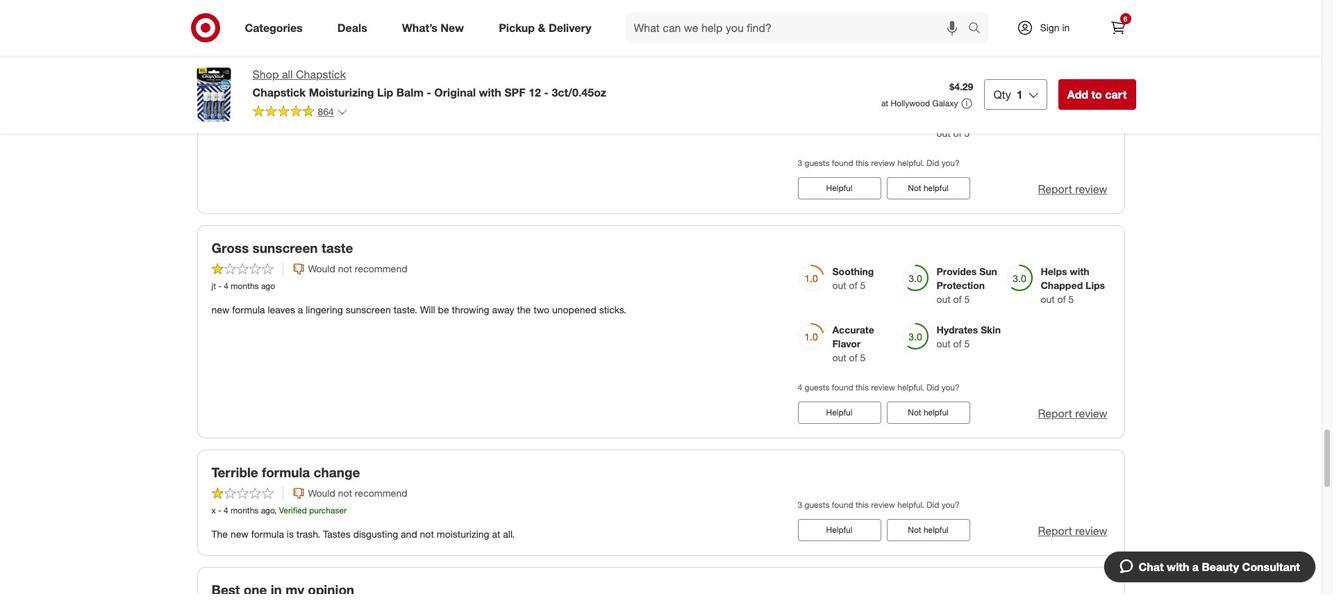Task type: locate. For each thing, give the bounding box(es) containing it.
- right 12
[[544, 85, 549, 99]]

accurate flavor out of 5 down $4.29
[[937, 99, 979, 139]]

2 vertical spatial report
[[1038, 524, 1073, 538]]

sunscreen
[[253, 240, 318, 256], [346, 304, 391, 315]]

1 guests from the top
[[805, 158, 830, 168]]

protection up $4.29
[[937, 55, 985, 67]]

the up old
[[305, 79, 319, 91]]

2 3 guests found this review helpful. did you? from the top
[[798, 499, 960, 510]]

1 provides sun protection out of 5 from the top
[[937, 41, 998, 81]]

3 helpful from the top
[[924, 524, 949, 535]]

2 report review button from the top
[[1038, 406, 1108, 422]]

shop
[[253, 67, 279, 81]]

1 recommend from the top
[[355, 263, 408, 274]]

jt
[[212, 281, 216, 291]]

1 vertical spatial and
[[401, 528, 417, 540]]

2 protection from the top
[[937, 279, 985, 291]]

report review for new formula has awful taste!
[[1038, 182, 1108, 196]]

i
[[732, 79, 734, 91]]

1 this from the top
[[856, 158, 869, 168]]

0 horizontal spatial at
[[492, 528, 501, 540]]

not
[[908, 183, 922, 193], [908, 407, 922, 418], [908, 524, 922, 535]]

2 vertical spatial not
[[908, 524, 922, 535]]

a right leaves
[[298, 304, 303, 315]]

chapstick down all
[[253, 85, 306, 99]]

not helpful button
[[887, 177, 970, 199], [887, 402, 970, 424], [887, 519, 970, 541]]

sunscreen left the taste.
[[346, 304, 391, 315]]

1 did from the top
[[927, 158, 940, 168]]

not down taste
[[338, 263, 352, 274]]

spf
[[505, 85, 526, 99]]

chapstick up moisturizing
[[296, 67, 346, 81]]

5 inside hydrates skin out of 5
[[965, 338, 970, 349]]

new up absolutely
[[231, 79, 249, 91]]

chapped for gross sunscreen taste
[[1041, 279, 1083, 291]]

1 sun from the top
[[980, 41, 998, 53]]

throwing
[[452, 304, 490, 315]]

taste! inside "the new formula has the worst taste! i've thrown them out and went to the original that has no sunscreen. i'm so sad as i absolutely loved the old formula!"
[[348, 79, 372, 91]]

1 vertical spatial would
[[308, 487, 335, 499]]

helpful button
[[798, 177, 881, 199], [798, 402, 881, 424], [798, 519, 881, 541]]

chapped
[[1041, 55, 1083, 67], [1041, 279, 1083, 291]]

new down jt
[[212, 304, 230, 315]]

with
[[1070, 41, 1090, 53], [479, 85, 502, 99], [1070, 265, 1090, 277], [1167, 560, 1190, 574]]

0 vertical spatial accurate flavor out of 5
[[937, 99, 979, 139]]

a left beauty
[[1193, 560, 1199, 574]]

1 horizontal spatial hydrates
[[937, 324, 979, 335]]

has
[[295, 15, 317, 31], [287, 79, 302, 91], [590, 79, 606, 91]]

What can we help you find? suggestions appear below search field
[[626, 13, 972, 43]]

2 not helpful from the top
[[908, 407, 949, 418]]

1 helpful button from the top
[[798, 177, 881, 199]]

1 lips from the top
[[1086, 55, 1106, 67]]

hydrates inside hydrates skin out of 5
[[937, 324, 979, 335]]

to inside "the new formula has the worst taste! i've thrown them out and went to the original that has no sunscreen. i'm so sad as i absolutely loved the old formula!"
[[509, 79, 517, 91]]

soothing out of 5
[[833, 41, 874, 67], [833, 265, 874, 291]]

report for new formula has awful taste!
[[1038, 182, 1073, 196]]

accurate up 4 guests found this review helpful. did you?
[[833, 324, 875, 335]]

3 helpful. from the top
[[898, 499, 925, 510]]

- right jt
[[218, 281, 222, 291]]

0 horizontal spatial to
[[509, 79, 517, 91]]

1 vertical spatial accurate
[[833, 324, 875, 335]]

report for gross sunscreen taste
[[1038, 406, 1073, 420]]

0 vertical spatial found
[[832, 158, 854, 168]]

in
[[1063, 22, 1070, 33]]

sun for new formula has awful taste!
[[980, 41, 998, 53]]

1 chapped from the top
[[1041, 55, 1083, 67]]

accurate flavor out of 5
[[937, 99, 979, 139], [833, 324, 875, 363]]

3 found from the top
[[832, 499, 854, 510]]

be
[[438, 304, 449, 315]]

1 vertical spatial provides sun protection out of 5
[[937, 265, 998, 305]]

provides up hydrates skin out of 5
[[937, 265, 977, 277]]

provides
[[937, 41, 977, 53], [937, 265, 977, 277]]

lips for gross sunscreen taste
[[1086, 279, 1106, 291]]

protection for new formula has awful taste!
[[937, 55, 985, 67]]

5
[[861, 55, 866, 67], [965, 69, 970, 81], [1069, 69, 1075, 81], [965, 127, 970, 139], [861, 279, 866, 291], [965, 293, 970, 305], [1069, 293, 1075, 305], [965, 338, 970, 349], [861, 351, 866, 363]]

2 vertical spatial you?
[[942, 499, 960, 510]]

lennox
[[212, 56, 239, 67]]

did
[[927, 158, 940, 168], [927, 382, 940, 392], [927, 499, 940, 510]]

new up "lennox"
[[212, 15, 239, 31]]

recommend for gross sunscreen taste
[[355, 263, 408, 274]]

0 vertical spatial a
[[298, 304, 303, 315]]

- right balm
[[427, 85, 431, 99]]

2 vertical spatial ago
[[261, 505, 275, 515]]

1 vertical spatial helps
[[1041, 265, 1068, 277]]

2 vertical spatial not helpful
[[908, 524, 949, 535]]

formula!
[[317, 93, 353, 105]]

1 would not recommend from the top
[[308, 263, 408, 274]]

ago left verified on the left bottom of the page
[[261, 505, 275, 515]]

helpful.
[[898, 158, 925, 168], [898, 382, 925, 392], [898, 499, 925, 510]]

months
[[254, 56, 282, 67], [231, 281, 259, 291], [231, 505, 259, 515]]

helpful
[[924, 183, 949, 193], [924, 407, 949, 418], [924, 524, 949, 535]]

0 vertical spatial ago
[[284, 56, 298, 67]]

0 vertical spatial helpful
[[827, 183, 853, 193]]

of
[[850, 55, 858, 67], [954, 69, 962, 81], [1058, 69, 1066, 81], [954, 127, 962, 139], [850, 279, 858, 291], [954, 293, 962, 305], [1058, 293, 1066, 305], [954, 338, 962, 349], [850, 351, 858, 363]]

0 vertical spatial sun
[[980, 41, 998, 53]]

to right went
[[509, 79, 517, 91]]

not left moisturizing at bottom left
[[420, 528, 434, 540]]

2 report review from the top
[[1038, 406, 1108, 420]]

1 protection from the top
[[937, 55, 985, 67]]

2 report from the top
[[1038, 406, 1073, 420]]

new inside "the new formula has the worst taste! i've thrown them out and went to the original that has no sunscreen. i'm so sad as i absolutely loved the old formula!"
[[231, 79, 249, 91]]

4
[[224, 281, 229, 291], [798, 382, 803, 392], [224, 505, 228, 515]]

1 horizontal spatial skin
[[981, 324, 1001, 335]]

not for new formula has awful taste!
[[908, 183, 922, 193]]

ago up all
[[284, 56, 298, 67]]

2 not from the top
[[908, 407, 922, 418]]

lips
[[1086, 55, 1106, 67], [1086, 279, 1106, 291]]

would down taste
[[308, 263, 335, 274]]

2 vertical spatial guests
[[805, 499, 830, 510]]

would up purchaser
[[308, 487, 335, 499]]

0 vertical spatial soothing
[[833, 41, 874, 53]]

0 vertical spatial guests
[[805, 158, 830, 168]]

recommend up disgusting
[[355, 487, 408, 499]]

protection up hydrates skin out of 5
[[937, 279, 985, 291]]

you? for new formula has awful taste!
[[942, 158, 960, 168]]

0 vertical spatial not helpful
[[908, 183, 949, 193]]

the inside "the new formula has the worst taste! i've thrown them out and went to the original that has no sunscreen. i'm so sad as i absolutely loved the old formula!"
[[212, 79, 228, 91]]

report
[[1038, 182, 1073, 196], [1038, 406, 1073, 420], [1038, 524, 1073, 538]]

taste!
[[359, 15, 394, 31], [348, 79, 372, 91]]

1 vertical spatial not
[[908, 407, 922, 418]]

sun down search
[[980, 41, 998, 53]]

0 vertical spatial this
[[856, 158, 869, 168]]

1 would from the top
[[308, 263, 335, 274]]

helpful for gross sunscreen taste
[[924, 407, 949, 418]]

2 helps from the top
[[1041, 265, 1068, 277]]

2 lips from the top
[[1086, 279, 1106, 291]]

sad
[[700, 79, 716, 91]]

1 report review button from the top
[[1038, 181, 1108, 197]]

-
[[241, 56, 245, 67], [427, 85, 431, 99], [544, 85, 549, 99], [218, 281, 222, 291], [218, 505, 221, 515]]

not for gross sunscreen taste
[[908, 407, 922, 418]]

2 soothing from the top
[[833, 265, 874, 277]]

1 horizontal spatial sunscreen
[[346, 304, 391, 315]]

formula for new
[[243, 15, 291, 31]]

3 guests from the top
[[805, 499, 830, 510]]

1 vertical spatial report
[[1038, 406, 1073, 420]]

with inside button
[[1167, 560, 1190, 574]]

0 vertical spatial did
[[927, 158, 940, 168]]

2 provides sun protection out of 5 from the top
[[937, 265, 998, 305]]

1 vertical spatial months
[[231, 281, 259, 291]]

absolutely
[[212, 93, 256, 105]]

review
[[872, 158, 896, 168], [1076, 182, 1108, 196], [872, 382, 896, 392], [1076, 406, 1108, 420], [872, 499, 896, 510], [1076, 524, 1108, 538]]

2 would from the top
[[308, 487, 335, 499]]

0 vertical spatial months
[[254, 56, 282, 67]]

2 vertical spatial helpful
[[924, 524, 949, 535]]

i'm
[[672, 79, 684, 91]]

2 vertical spatial not
[[420, 528, 434, 540]]

ago up leaves
[[261, 281, 275, 291]]

verified
[[279, 505, 307, 515]]

months left , on the left of the page
[[231, 505, 259, 515]]

2 provides from the top
[[937, 265, 977, 277]]

2 vertical spatial not helpful button
[[887, 519, 970, 541]]

0 vertical spatial report
[[1038, 182, 1073, 196]]

and
[[466, 79, 482, 91], [401, 528, 417, 540]]

1 helpful from the top
[[827, 183, 853, 193]]

1 vertical spatial did
[[927, 382, 940, 392]]

report review button
[[1038, 181, 1108, 197], [1038, 406, 1108, 422], [1038, 523, 1108, 539]]

found for new formula has awful taste!
[[832, 158, 854, 168]]

them
[[424, 79, 446, 91]]

search button
[[962, 13, 995, 46]]

1 not from the top
[[908, 183, 922, 193]]

shop all chapstick chapstick moisturizing lip balm - original with spf 12 - 3ct/0.45oz
[[253, 67, 607, 99]]

sun up hydrates skin out of 5
[[980, 265, 998, 277]]

flavor up 4 guests found this review helpful. did you?
[[833, 338, 861, 349]]

formula
[[243, 15, 291, 31], [251, 79, 284, 91], [232, 304, 265, 315], [262, 464, 310, 480], [251, 528, 284, 540]]

1 vertical spatial flavor
[[833, 338, 861, 349]]

1 vertical spatial guests
[[805, 382, 830, 392]]

x - 4 months ago , verified purchaser
[[212, 505, 347, 515]]

2 recommend from the top
[[355, 487, 408, 499]]

- right "lennox"
[[241, 56, 245, 67]]

accurate flavor out of 5 up 4 guests found this review helpful. did you?
[[833, 324, 875, 363]]

1 vertical spatial 3 guests found this review helpful. did you?
[[798, 499, 960, 510]]

the
[[305, 79, 319, 91], [520, 79, 534, 91], [285, 93, 299, 105], [517, 304, 531, 315]]

recommend up the taste.
[[355, 263, 408, 274]]

lips for new formula has awful taste!
[[1086, 55, 1106, 67]]

new down x - 4 months ago , verified purchaser
[[231, 528, 249, 540]]

1 horizontal spatial accurate
[[937, 99, 979, 111]]

1 vertical spatial not helpful
[[908, 407, 949, 418]]

helpful for new formula has awful taste!
[[827, 183, 853, 193]]

0 vertical spatial sunscreen
[[253, 240, 318, 256]]

1 3 guests found this review helpful. did you? from the top
[[798, 158, 960, 168]]

skin inside hydrates skin out of 5
[[981, 324, 1001, 335]]

report review
[[1038, 182, 1108, 196], [1038, 406, 1108, 420], [1038, 524, 1108, 538]]

helpful for new formula has awful taste!
[[924, 183, 949, 193]]

taste! left i've
[[348, 79, 372, 91]]

months for formula
[[254, 56, 282, 67]]

0 vertical spatial helpful
[[924, 183, 949, 193]]

sunscreen left taste
[[253, 240, 318, 256]]

2 helps with chapped lips out of 5 from the top
[[1041, 265, 1106, 305]]

provides down search
[[937, 41, 977, 53]]

and inside "the new formula has the worst taste! i've thrown them out and went to the original that has no sunscreen. i'm so sad as i absolutely loved the old formula!"
[[466, 79, 482, 91]]

1 vertical spatial a
[[1193, 560, 1199, 574]]

at
[[882, 98, 889, 108], [492, 528, 501, 540]]

ago
[[284, 56, 298, 67], [261, 281, 275, 291], [261, 505, 275, 515]]

1 vertical spatial 3
[[798, 158, 803, 168]]

1 vertical spatial sun
[[980, 265, 998, 277]]

2 would not recommend from the top
[[308, 487, 408, 499]]

1 vertical spatial ago
[[261, 281, 275, 291]]

2 vertical spatial helpful
[[827, 524, 853, 535]]

1 not helpful from the top
[[908, 183, 949, 193]]

hydrates skin out of 5
[[937, 324, 1001, 349]]

lip
[[377, 85, 394, 99]]

the up absolutely
[[212, 79, 228, 91]]

months for sunscreen
[[231, 281, 259, 291]]

3 guests found this review helpful. did you?
[[798, 158, 960, 168], [798, 499, 960, 510]]

accurate down $4.29
[[937, 99, 979, 111]]

2 helpful from the top
[[827, 407, 853, 418]]

chat with a beauty consultant button
[[1104, 551, 1317, 583]]

1 vertical spatial provides
[[937, 265, 977, 277]]

2 vertical spatial report review
[[1038, 524, 1108, 538]]

is
[[287, 528, 294, 540]]

would not recommend down taste
[[308, 263, 408, 274]]

0 vertical spatial not
[[908, 183, 922, 193]]

1 vertical spatial the
[[212, 528, 228, 540]]

galaxy
[[933, 98, 958, 108]]

0 vertical spatial skin
[[877, 99, 897, 111]]

has up old
[[287, 79, 302, 91]]

0 vertical spatial helpful.
[[898, 158, 925, 168]]

formula up lennox - 3 months ago
[[243, 15, 291, 31]]

deals link
[[326, 13, 385, 43]]

2 helpful button from the top
[[798, 402, 881, 424]]

formula up x - 4 months ago , verified purchaser
[[262, 464, 310, 480]]

not helpful button for gross sunscreen taste
[[887, 402, 970, 424]]

at left all.
[[492, 528, 501, 540]]

1 helpful. from the top
[[898, 158, 925, 168]]

1 helps with chapped lips out of 5 from the top
[[1041, 41, 1106, 81]]

loved
[[259, 93, 282, 105]]

0 vertical spatial accurate
[[937, 99, 979, 111]]

new
[[212, 15, 239, 31], [441, 21, 464, 34]]

0 vertical spatial protection
[[937, 55, 985, 67]]

would not recommend down change
[[308, 487, 408, 499]]

1 vertical spatial soothing
[[833, 265, 874, 277]]

1 vertical spatial skin
[[981, 324, 1001, 335]]

1 soothing out of 5 from the top
[[833, 41, 874, 67]]

0 horizontal spatial hydrates
[[833, 99, 874, 111]]

3 this from the top
[[856, 499, 869, 510]]

would not recommend for taste
[[308, 263, 408, 274]]

0 vertical spatial recommend
[[355, 263, 408, 274]]

and right disgusting
[[401, 528, 417, 540]]

2 found from the top
[[832, 382, 854, 392]]

not down change
[[338, 487, 352, 499]]

1 the from the top
[[212, 79, 228, 91]]

flavor down galaxy
[[937, 113, 965, 125]]

this for gross sunscreen taste
[[856, 382, 869, 392]]

1 vertical spatial found
[[832, 382, 854, 392]]

out inside hydrates skin out of 5
[[937, 338, 951, 349]]

1 vertical spatial chapstick
[[253, 85, 306, 99]]

hydrates
[[833, 99, 874, 111], [937, 324, 979, 335]]

provides sun protection out of 5 up hydrates skin out of 5
[[937, 265, 998, 305]]

2 chapped from the top
[[1041, 279, 1083, 291]]

months right jt
[[231, 281, 259, 291]]

0 vertical spatial at
[[882, 98, 889, 108]]

2 sun from the top
[[980, 265, 998, 277]]

helpful. for new formula has awful taste!
[[898, 158, 925, 168]]

2 the from the top
[[212, 528, 228, 540]]

did for gross sunscreen taste
[[927, 382, 940, 392]]

1 report review from the top
[[1038, 182, 1108, 196]]

this for new formula has awful taste!
[[856, 158, 869, 168]]

sun for gross sunscreen taste
[[980, 265, 998, 277]]

at left hollywood at the right
[[882, 98, 889, 108]]

1 vertical spatial sunscreen
[[346, 304, 391, 315]]

2 did from the top
[[927, 382, 940, 392]]

1 vertical spatial 4
[[798, 382, 803, 392]]

0 vertical spatial would
[[308, 263, 335, 274]]

0 vertical spatial chapped
[[1041, 55, 1083, 67]]

soothing out of 5 for new formula has awful taste!
[[833, 41, 874, 67]]

2 helpful. from the top
[[898, 382, 925, 392]]

2 vertical spatial new
[[231, 528, 249, 540]]

new
[[231, 79, 249, 91], [212, 304, 230, 315], [231, 528, 249, 540]]

formula down jt - 4 months ago
[[232, 304, 265, 315]]

the
[[212, 79, 228, 91], [212, 528, 228, 540]]

1 you? from the top
[[942, 158, 960, 168]]

ago for formula
[[284, 56, 298, 67]]

1 vertical spatial report review
[[1038, 406, 1108, 420]]

2 you? from the top
[[942, 382, 960, 392]]

not helpful
[[908, 183, 949, 193], [908, 407, 949, 418], [908, 524, 949, 535]]

2 helpful from the top
[[924, 407, 949, 418]]

purchaser
[[309, 505, 347, 515]]

1 vertical spatial recommend
[[355, 487, 408, 499]]

formula up loved
[[251, 79, 284, 91]]

not for gross sunscreen taste
[[338, 263, 352, 274]]

3
[[247, 56, 252, 67], [798, 158, 803, 168], [798, 499, 803, 510]]

taste! right awful
[[359, 15, 394, 31]]

0 vertical spatial helps with chapped lips out of 5
[[1041, 41, 1106, 81]]

1 vertical spatial helpful
[[827, 407, 853, 418]]

sign
[[1041, 22, 1060, 33]]

1 vertical spatial helpful
[[924, 407, 949, 418]]

0 vertical spatial hydrates
[[833, 99, 874, 111]]

so
[[687, 79, 698, 91]]

1 vertical spatial hydrates
[[937, 324, 979, 335]]

2 soothing out of 5 from the top
[[833, 265, 874, 291]]

1 found from the top
[[832, 158, 854, 168]]

0 vertical spatial would not recommend
[[308, 263, 408, 274]]

1 not helpful button from the top
[[887, 177, 970, 199]]

1 vertical spatial report review button
[[1038, 406, 1108, 422]]

the down x
[[212, 528, 228, 540]]

0 vertical spatial provides sun protection out of 5
[[937, 41, 998, 81]]

new right what's
[[441, 21, 464, 34]]

helps with chapped lips out of 5 for new formula has awful taste!
[[1041, 41, 1106, 81]]

0 vertical spatial helps
[[1041, 41, 1068, 53]]

0 vertical spatial not
[[338, 263, 352, 274]]

2 not helpful button from the top
[[887, 402, 970, 424]]

0 vertical spatial and
[[466, 79, 482, 91]]

2 guests from the top
[[805, 382, 830, 392]]

tastes
[[323, 528, 351, 540]]

would
[[308, 263, 335, 274], [308, 487, 335, 499]]

new for terrible
[[231, 528, 249, 540]]

0 vertical spatial flavor
[[937, 113, 965, 125]]

qty 1
[[994, 88, 1023, 101]]

0 vertical spatial 3 guests found this review helpful. did you?
[[798, 158, 960, 168]]

3ct/0.45oz
[[552, 85, 607, 99]]

awful
[[321, 15, 355, 31]]

report review for gross sunscreen taste
[[1038, 406, 1108, 420]]

2 vertical spatial helpful button
[[798, 519, 881, 541]]

2 this from the top
[[856, 382, 869, 392]]

1 vertical spatial protection
[[937, 279, 985, 291]]

the for new formula has awful taste!
[[212, 79, 228, 91]]

1 report from the top
[[1038, 182, 1073, 196]]

3 for out of 5
[[798, 158, 803, 168]]

would not recommend
[[308, 263, 408, 274], [308, 487, 408, 499]]

and left went
[[466, 79, 482, 91]]

months up shop
[[254, 56, 282, 67]]

1 helpful from the top
[[924, 183, 949, 193]]

to right add
[[1092, 88, 1103, 101]]

0 vertical spatial new
[[231, 79, 249, 91]]

- right x
[[218, 505, 221, 515]]

you?
[[942, 158, 960, 168], [942, 382, 960, 392], [942, 499, 960, 510]]

all.
[[503, 528, 515, 540]]

0 vertical spatial you?
[[942, 158, 960, 168]]

1 vertical spatial this
[[856, 382, 869, 392]]

provides sun protection out of 5 up $4.29
[[937, 41, 998, 81]]

0 vertical spatial lips
[[1086, 55, 1106, 67]]

3 not from the top
[[908, 524, 922, 535]]

0 vertical spatial helpful button
[[798, 177, 881, 199]]

1 helps from the top
[[1041, 41, 1068, 53]]

1 provides from the top
[[937, 41, 977, 53]]

1 soothing from the top
[[833, 41, 874, 53]]



Task type: vqa. For each thing, say whether or not it's contained in the screenshot.
99
no



Task type: describe. For each thing, give the bounding box(es) containing it.
- for x - 4 months ago , verified purchaser
[[218, 505, 221, 515]]

the left the two at the bottom left
[[517, 304, 531, 315]]

add to cart
[[1068, 88, 1127, 101]]

moisturizing
[[309, 85, 374, 99]]

$4.29
[[950, 81, 974, 93]]

1 horizontal spatial accurate flavor out of 5
[[937, 99, 979, 139]]

1 horizontal spatial at
[[882, 98, 889, 108]]

0 horizontal spatial new
[[212, 15, 239, 31]]

3 report review button from the top
[[1038, 523, 1108, 539]]

report review button for new formula has awful taste!
[[1038, 181, 1108, 197]]

categories link
[[233, 13, 320, 43]]

original
[[537, 79, 568, 91]]

6 link
[[1103, 13, 1134, 43]]

provides for gross sunscreen taste
[[937, 265, 977, 277]]

provides sun protection out of 5 for new formula has awful taste!
[[937, 41, 998, 81]]

not helpful for gross sunscreen taste
[[908, 407, 949, 418]]

0 vertical spatial chapstick
[[296, 67, 346, 81]]

new formula leaves a lingering sunscreen taste. will be throwing away the two unopened sticks.
[[212, 304, 627, 315]]

hydrates skin
[[833, 99, 897, 111]]

3 you? from the top
[[942, 499, 960, 510]]

helpful for gross sunscreen taste
[[827, 407, 853, 418]]

what's new
[[402, 21, 464, 34]]

would for change
[[308, 487, 335, 499]]

3 guests found this review helpful. did you? for out of 5
[[798, 158, 960, 168]]

3 for would not recommend
[[798, 499, 803, 510]]

helpful button for gross sunscreen taste
[[798, 402, 881, 424]]

not for terrible formula change
[[338, 487, 352, 499]]

pickup & delivery
[[499, 21, 592, 34]]

1 horizontal spatial new
[[441, 21, 464, 34]]

the new formula is trash. tastes disgusting and not moisturizing at all.
[[212, 528, 515, 540]]

i've
[[375, 79, 389, 91]]

would not recommend for change
[[308, 487, 408, 499]]

of inside hydrates skin out of 5
[[954, 338, 962, 349]]

0 horizontal spatial sunscreen
[[253, 240, 318, 256]]

that
[[571, 79, 588, 91]]

what's new link
[[390, 13, 482, 43]]

3 not helpful button from the top
[[887, 519, 970, 541]]

search
[[962, 22, 995, 36]]

with inside shop all chapstick chapstick moisturizing lip balm - original with spf 12 - 3ct/0.45oz
[[479, 85, 502, 99]]

consultant
[[1243, 560, 1301, 574]]

hydrates for hydrates skin
[[833, 99, 874, 111]]

at hollywood galaxy
[[882, 98, 958, 108]]

chat
[[1139, 560, 1164, 574]]

pickup
[[499, 21, 535, 34]]

not helpful button for new formula has awful taste!
[[887, 177, 970, 199]]

delivery
[[549, 21, 592, 34]]

moisturizing
[[437, 528, 490, 540]]

worst
[[322, 79, 346, 91]]

sunscreen.
[[622, 79, 670, 91]]

3 did from the top
[[927, 499, 940, 510]]

3 helpful button from the top
[[798, 519, 881, 541]]

&
[[538, 21, 546, 34]]

terrible formula change
[[212, 464, 360, 480]]

all
[[282, 67, 293, 81]]

hydrates for hydrates skin out of 5
[[937, 324, 979, 335]]

protection for gross sunscreen taste
[[937, 279, 985, 291]]

gross
[[212, 240, 249, 256]]

the for terrible formula change
[[212, 528, 228, 540]]

guests for gross sunscreen taste
[[805, 382, 830, 392]]

disgusting
[[353, 528, 398, 540]]

trash.
[[297, 528, 320, 540]]

recommend for terrible formula change
[[355, 487, 408, 499]]

lennox - 3 months ago
[[212, 56, 298, 67]]

3 not helpful from the top
[[908, 524, 949, 535]]

not helpful for new formula has awful taste!
[[908, 183, 949, 193]]

change
[[314, 464, 360, 480]]

x
[[212, 505, 216, 515]]

helps for new formula has awful taste!
[[1041, 41, 1068, 53]]

did for new formula has awful taste!
[[927, 158, 940, 168]]

lingering
[[306, 304, 343, 315]]

1 horizontal spatial flavor
[[937, 113, 965, 125]]

away
[[492, 304, 515, 315]]

formula inside "the new formula has the worst taste! i've thrown them out and went to the original that has no sunscreen. i'm so sad as i absolutely loved the old formula!"
[[251, 79, 284, 91]]

qty
[[994, 88, 1012, 101]]

ago for sunscreen
[[261, 281, 275, 291]]

provides sun protection out of 5 for gross sunscreen taste
[[937, 265, 998, 305]]

soothing out of 5 for gross sunscreen taste
[[833, 265, 874, 291]]

864 link
[[253, 105, 348, 121]]

jt - 4 months ago
[[212, 281, 275, 291]]

- for lennox - 3 months ago
[[241, 56, 245, 67]]

categories
[[245, 21, 303, 34]]

no
[[609, 79, 620, 91]]

formula for new
[[232, 304, 265, 315]]

old
[[301, 93, 315, 105]]

12
[[529, 85, 541, 99]]

hollywood
[[891, 98, 931, 108]]

1 vertical spatial at
[[492, 528, 501, 540]]

would for taste
[[308, 263, 335, 274]]

taste
[[322, 240, 353, 256]]

thrown
[[392, 79, 421, 91]]

0 horizontal spatial a
[[298, 304, 303, 315]]

has left awful
[[295, 15, 317, 31]]

4 for jt - 4 months ago
[[224, 281, 229, 291]]

what's
[[402, 21, 438, 34]]

soothing for gross sunscreen taste
[[833, 265, 874, 277]]

sign in link
[[1005, 13, 1092, 43]]

found for gross sunscreen taste
[[832, 382, 854, 392]]

1 vertical spatial new
[[212, 304, 230, 315]]

went
[[485, 79, 506, 91]]

helpful button for new formula has awful taste!
[[798, 177, 881, 199]]

guests for new formula has awful taste!
[[805, 158, 830, 168]]

3 report review from the top
[[1038, 524, 1108, 538]]

taste.
[[394, 304, 418, 315]]

has left no
[[590, 79, 606, 91]]

0 vertical spatial 3
[[247, 56, 252, 67]]

0 horizontal spatial flavor
[[833, 338, 861, 349]]

new formula has awful taste!
[[212, 15, 394, 31]]

4 guests found this review helpful. did you?
[[798, 382, 960, 392]]

beauty
[[1202, 560, 1240, 574]]

4 for x - 4 months ago , verified purchaser
[[224, 505, 228, 515]]

helps for gross sunscreen taste
[[1041, 265, 1068, 277]]

terrible
[[212, 464, 258, 480]]

0 horizontal spatial and
[[401, 528, 417, 540]]

balm
[[397, 85, 424, 99]]

helpful. for gross sunscreen taste
[[898, 382, 925, 392]]

3 report from the top
[[1038, 524, 1073, 538]]

chapped for new formula has awful taste!
[[1041, 55, 1083, 67]]

two
[[534, 304, 550, 315]]

,
[[275, 505, 277, 515]]

gross sunscreen taste
[[212, 240, 353, 256]]

sign in
[[1041, 22, 1070, 33]]

the new formula has the worst taste! i've thrown them out and went to the original that has no sunscreen. i'm so sad as i absolutely loved the old formula!
[[212, 79, 734, 105]]

out inside "the new formula has the worst taste! i've thrown them out and went to the original that has no sunscreen. i'm so sad as i absolutely loved the old formula!"
[[449, 79, 463, 91]]

sticks.
[[599, 304, 627, 315]]

you? for gross sunscreen taste
[[942, 382, 960, 392]]

a inside button
[[1193, 560, 1199, 574]]

6
[[1124, 15, 1128, 23]]

3 guests found this review helpful. did you? for would not recommend
[[798, 499, 960, 510]]

report review button for gross sunscreen taste
[[1038, 406, 1108, 422]]

provides for new formula has awful taste!
[[937, 41, 977, 53]]

- for jt - 4 months ago
[[218, 281, 222, 291]]

as
[[719, 79, 729, 91]]

formula left 'is'
[[251, 528, 284, 540]]

0 horizontal spatial accurate flavor out of 5
[[833, 324, 875, 363]]

unopened
[[552, 304, 597, 315]]

to inside button
[[1092, 88, 1103, 101]]

the left original
[[520, 79, 534, 91]]

deals
[[338, 21, 367, 34]]

skin for hydrates skin out of 5
[[981, 324, 1001, 335]]

864
[[318, 106, 334, 117]]

0 vertical spatial taste!
[[359, 15, 394, 31]]

pickup & delivery link
[[487, 13, 609, 43]]

add
[[1068, 88, 1089, 101]]

skin for hydrates skin
[[877, 99, 897, 111]]

formula for terrible
[[262, 464, 310, 480]]

soothing for new formula has awful taste!
[[833, 41, 874, 53]]

new for new
[[231, 79, 249, 91]]

3 helpful from the top
[[827, 524, 853, 535]]

cart
[[1106, 88, 1127, 101]]

leaves
[[268, 304, 295, 315]]

1
[[1017, 88, 1023, 101]]

2 vertical spatial months
[[231, 505, 259, 515]]

will
[[420, 304, 435, 315]]

the left old
[[285, 93, 299, 105]]

chat with a beauty consultant
[[1139, 560, 1301, 574]]

image of chapstick moisturizing lip balm - original with spf 12 - 3ct/0.45oz image
[[186, 67, 241, 122]]

helps with chapped lips out of 5 for gross sunscreen taste
[[1041, 265, 1106, 305]]



